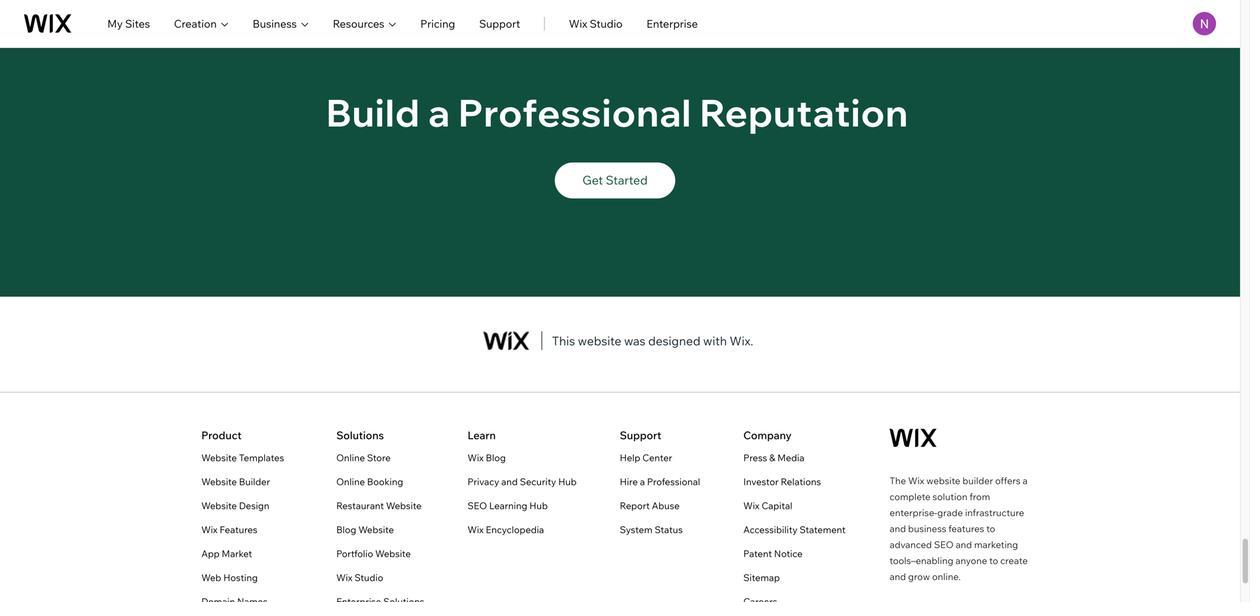 Task type: describe. For each thing, give the bounding box(es) containing it.
my sites
[[107, 17, 150, 30]]

website builder
[[201, 476, 270, 488]]

started
[[606, 173, 648, 188]]

restaurant website
[[336, 500, 422, 512]]

features
[[949, 523, 985, 535]]

creation
[[174, 17, 217, 30]]

wix.
[[730, 333, 754, 348]]

blog website
[[336, 524, 394, 536]]

portfolio
[[336, 548, 373, 560]]

website down restaurant website link
[[359, 524, 394, 536]]

online for online booking
[[336, 476, 365, 488]]

tools–enabling
[[890, 555, 954, 567]]

help center
[[620, 452, 673, 464]]

solutions
[[336, 429, 384, 442]]

professional for hire
[[647, 476, 701, 488]]

0 horizontal spatial hub
[[530, 500, 548, 512]]

0 horizontal spatial seo
[[468, 500, 487, 512]]

portfolio website link
[[336, 546, 411, 562]]

website down booking
[[386, 500, 422, 512]]

wix features link
[[201, 522, 258, 538]]

market
[[222, 548, 252, 560]]

0 horizontal spatial wix studio link
[[336, 570, 383, 586]]

report
[[620, 500, 650, 512]]

sites
[[125, 17, 150, 30]]

wix blog
[[468, 452, 506, 464]]

a for hire a professional
[[640, 476, 645, 488]]

and down features
[[956, 539, 973, 551]]

wix capital
[[744, 500, 793, 512]]

privacy
[[468, 476, 499, 488]]

0 vertical spatial support
[[479, 17, 521, 30]]

website templates
[[201, 452, 284, 464]]

build
[[326, 89, 420, 136]]

help
[[620, 452, 641, 464]]

relations
[[781, 476, 821, 488]]

report abuse link
[[620, 498, 680, 514]]

press
[[744, 452, 768, 464]]

wix inside the wix website builder offers a complete solution from enterprise-grade infrastructure and business features to advanced seo and marketing tools–enabling anyone to create and grow online.
[[909, 475, 925, 487]]

marketing
[[975, 539, 1019, 551]]

blog inside blog website link
[[336, 524, 357, 536]]

online for online store
[[336, 452, 365, 464]]

store
[[367, 452, 391, 464]]

web hosting link
[[201, 570, 258, 586]]

hire a professional link
[[620, 474, 701, 490]]

online.
[[933, 571, 961, 582]]

from
[[970, 491, 991, 503]]

&
[[770, 452, 776, 464]]

was
[[624, 333, 646, 348]]

app
[[201, 548, 220, 560]]

online store link
[[336, 450, 391, 466]]

website design
[[201, 500, 270, 512]]

a for build a professional reputation
[[428, 89, 451, 136]]

complete
[[890, 491, 931, 503]]

online booking
[[336, 476, 403, 488]]

investor relations link
[[744, 474, 821, 490]]

enterprise link
[[647, 16, 698, 32]]

0 horizontal spatial website
[[578, 333, 622, 348]]

patent notice link
[[744, 546, 803, 562]]

wix encyclopedia link
[[468, 522, 544, 538]]

features
[[220, 524, 258, 536]]

portfolio website
[[336, 548, 411, 560]]

abuse
[[652, 500, 680, 512]]

patent
[[744, 548, 772, 560]]

wix logo image
[[483, 331, 530, 350]]

business button
[[253, 16, 309, 32]]

wix logo, homepage image
[[890, 429, 937, 447]]

seo inside the wix website builder offers a complete solution from enterprise-grade infrastructure and business features to advanced seo and marketing tools–enabling anyone to create and grow online.
[[934, 539, 954, 551]]

patent notice
[[744, 548, 803, 560]]

website templates link
[[201, 450, 284, 466]]

online store
[[336, 452, 391, 464]]

sitemap
[[744, 572, 780, 583]]

web hosting
[[201, 572, 258, 583]]

builder
[[239, 476, 270, 488]]

press & media link
[[744, 450, 805, 466]]

0 vertical spatial wix studio link
[[569, 16, 623, 32]]

investor
[[744, 476, 779, 488]]

booking
[[367, 476, 403, 488]]

media
[[778, 452, 805, 464]]

restaurant
[[336, 500, 384, 512]]

support link
[[479, 16, 521, 32]]

blog website link
[[336, 522, 394, 538]]

accessibility statement link
[[744, 522, 846, 538]]

get
[[583, 173, 603, 188]]

status
[[655, 524, 683, 536]]

learn
[[468, 429, 496, 442]]

1 vertical spatial to
[[990, 555, 999, 567]]

app market
[[201, 548, 252, 560]]

get started
[[583, 173, 648, 188]]



Task type: locate. For each thing, give the bounding box(es) containing it.
enterprise-
[[890, 507, 938, 519]]

pricing link
[[421, 16, 455, 32]]

to down infrastructure
[[987, 523, 996, 535]]

website
[[201, 452, 237, 464], [201, 476, 237, 488], [201, 500, 237, 512], [386, 500, 422, 512], [359, 524, 394, 536], [375, 548, 411, 560]]

accessibility
[[744, 524, 798, 536]]

notice
[[774, 548, 803, 560]]

wix blog link
[[468, 450, 506, 466]]

business
[[253, 17, 297, 30]]

studio
[[590, 17, 623, 30], [355, 572, 383, 583]]

the wix website builder offers a complete solution from enterprise-grade infrastructure and business features to advanced seo and marketing tools–enabling anyone to create and grow online.
[[890, 475, 1028, 582]]

support right pricing link
[[479, 17, 521, 30]]

a right the offers on the right bottom of page
[[1023, 475, 1028, 487]]

0 vertical spatial blog
[[486, 452, 506, 464]]

online
[[336, 452, 365, 464], [336, 476, 365, 488]]

this website was designed with wix.
[[552, 333, 754, 348]]

website design link
[[201, 498, 270, 514]]

website down the "product"
[[201, 452, 237, 464]]

encyclopedia
[[486, 524, 544, 536]]

sitemap link
[[744, 570, 780, 586]]

1 vertical spatial professional
[[647, 476, 701, 488]]

and left grow at right
[[890, 571, 906, 582]]

to down "marketing"
[[990, 555, 999, 567]]

product
[[201, 429, 242, 442]]

web
[[201, 572, 221, 583]]

center
[[643, 452, 673, 464]]

seo learning hub link
[[468, 498, 548, 514]]

website up website design
[[201, 476, 237, 488]]

hub right "security"
[[559, 476, 577, 488]]

seo down privacy
[[468, 500, 487, 512]]

1 vertical spatial wix studio
[[336, 572, 383, 583]]

professional for build
[[459, 89, 692, 136]]

grade
[[938, 507, 963, 519]]

0 vertical spatial studio
[[590, 17, 623, 30]]

blog up the portfolio
[[336, 524, 357, 536]]

company
[[744, 429, 792, 442]]

website left was
[[578, 333, 622, 348]]

1 vertical spatial online
[[336, 476, 365, 488]]

1 horizontal spatial blog
[[486, 452, 506, 464]]

0 horizontal spatial blog
[[336, 524, 357, 536]]

0 vertical spatial website
[[578, 333, 622, 348]]

0 vertical spatial professional
[[459, 89, 692, 136]]

1 vertical spatial wix studio link
[[336, 570, 383, 586]]

website up the solution
[[927, 475, 961, 487]]

app market link
[[201, 546, 252, 562]]

hire a professional
[[620, 476, 701, 488]]

seo learning hub
[[468, 500, 548, 512]]

my sites link
[[107, 16, 150, 32]]

statement
[[800, 524, 846, 536]]

0 horizontal spatial studio
[[355, 572, 383, 583]]

to
[[987, 523, 996, 535], [990, 555, 999, 567]]

resources
[[333, 17, 385, 30]]

and up learning
[[502, 476, 518, 488]]

2 horizontal spatial a
[[1023, 475, 1028, 487]]

restaurant website link
[[336, 498, 422, 514]]

blog down "learn"
[[486, 452, 506, 464]]

enterprise
[[647, 17, 698, 30]]

0 horizontal spatial wix studio
[[336, 572, 383, 583]]

with
[[704, 333, 727, 348]]

0 vertical spatial seo
[[468, 500, 487, 512]]

website down blog website link
[[375, 548, 411, 560]]

website inside the wix website builder offers a complete solution from enterprise-grade infrastructure and business features to advanced seo and marketing tools–enabling anyone to create and grow online.
[[927, 475, 961, 487]]

support up help center
[[620, 429, 662, 442]]

profile image image
[[1193, 12, 1217, 35]]

1 vertical spatial website
[[927, 475, 961, 487]]

and up the advanced at the right of the page
[[890, 523, 906, 535]]

press & media
[[744, 452, 805, 464]]

1 horizontal spatial seo
[[934, 539, 954, 551]]

0 vertical spatial online
[[336, 452, 365, 464]]

1 vertical spatial seo
[[934, 539, 954, 551]]

wix encyclopedia
[[468, 524, 544, 536]]

seo down business
[[934, 539, 954, 551]]

accessibility statement
[[744, 524, 846, 536]]

studio for wix studio 'link' to the top
[[590, 17, 623, 30]]

infrastructure
[[966, 507, 1025, 519]]

1 horizontal spatial wix studio
[[569, 17, 623, 30]]

blog inside wix blog link
[[486, 452, 506, 464]]

build a professional reputation
[[326, 89, 909, 136]]

1 vertical spatial studio
[[355, 572, 383, 583]]

wix
[[569, 17, 588, 30], [468, 452, 484, 464], [909, 475, 925, 487], [744, 500, 760, 512], [201, 524, 218, 536], [468, 524, 484, 536], [336, 572, 353, 583]]

resources button
[[333, 16, 397, 32]]

1 horizontal spatial a
[[640, 476, 645, 488]]

online booking link
[[336, 474, 403, 490]]

studio down the portfolio website link
[[355, 572, 383, 583]]

the
[[890, 475, 907, 487]]

studio for wix studio 'link' to the left
[[355, 572, 383, 583]]

reputation
[[700, 89, 909, 136]]

1 horizontal spatial website
[[927, 475, 961, 487]]

professional
[[459, 89, 692, 136], [647, 476, 701, 488]]

hub down "security"
[[530, 500, 548, 512]]

wix studio link
[[569, 16, 623, 32], [336, 570, 383, 586]]

system
[[620, 524, 653, 536]]

0 vertical spatial hub
[[559, 476, 577, 488]]

advanced
[[890, 539, 932, 551]]

online up restaurant
[[336, 476, 365, 488]]

hire
[[620, 476, 638, 488]]

1 horizontal spatial support
[[620, 429, 662, 442]]

1 vertical spatial hub
[[530, 500, 548, 512]]

1 horizontal spatial studio
[[590, 17, 623, 30]]

solution
[[933, 491, 968, 503]]

0 vertical spatial to
[[987, 523, 996, 535]]

designed
[[649, 333, 701, 348]]

0 horizontal spatial a
[[428, 89, 451, 136]]

capital
[[762, 500, 793, 512]]

1 vertical spatial support
[[620, 429, 662, 442]]

a inside the wix website builder offers a complete solution from enterprise-grade infrastructure and business features to advanced seo and marketing tools–enabling anyone to create and grow online.
[[1023, 475, 1028, 487]]

get started link
[[555, 162, 676, 198]]

help center link
[[620, 450, 673, 466]]

studio left the enterprise
[[590, 17, 623, 30]]

report abuse
[[620, 500, 680, 512]]

1 horizontal spatial hub
[[559, 476, 577, 488]]

offers
[[996, 475, 1021, 487]]

my
[[107, 17, 123, 30]]

design
[[239, 500, 270, 512]]

a right build
[[428, 89, 451, 136]]

2 online from the top
[[336, 476, 365, 488]]

0 horizontal spatial support
[[479, 17, 521, 30]]

online down the "solutions"
[[336, 452, 365, 464]]

website up wix features
[[201, 500, 237, 512]]

privacy and security hub link
[[468, 474, 577, 490]]

wix features
[[201, 524, 258, 536]]

website
[[578, 333, 622, 348], [927, 475, 961, 487]]

1 horizontal spatial wix studio link
[[569, 16, 623, 32]]

1 vertical spatial blog
[[336, 524, 357, 536]]

a right hire
[[640, 476, 645, 488]]

0 vertical spatial wix studio
[[569, 17, 623, 30]]

investor relations
[[744, 476, 821, 488]]

privacy and security hub
[[468, 476, 577, 488]]

business
[[909, 523, 947, 535]]

this
[[552, 333, 575, 348]]

1 online from the top
[[336, 452, 365, 464]]

hosting
[[223, 572, 258, 583]]

system status
[[620, 524, 683, 536]]

system status link
[[620, 522, 683, 538]]

support
[[479, 17, 521, 30], [620, 429, 662, 442]]



Task type: vqa. For each thing, say whether or not it's contained in the screenshot.
topmost The Automatically
no



